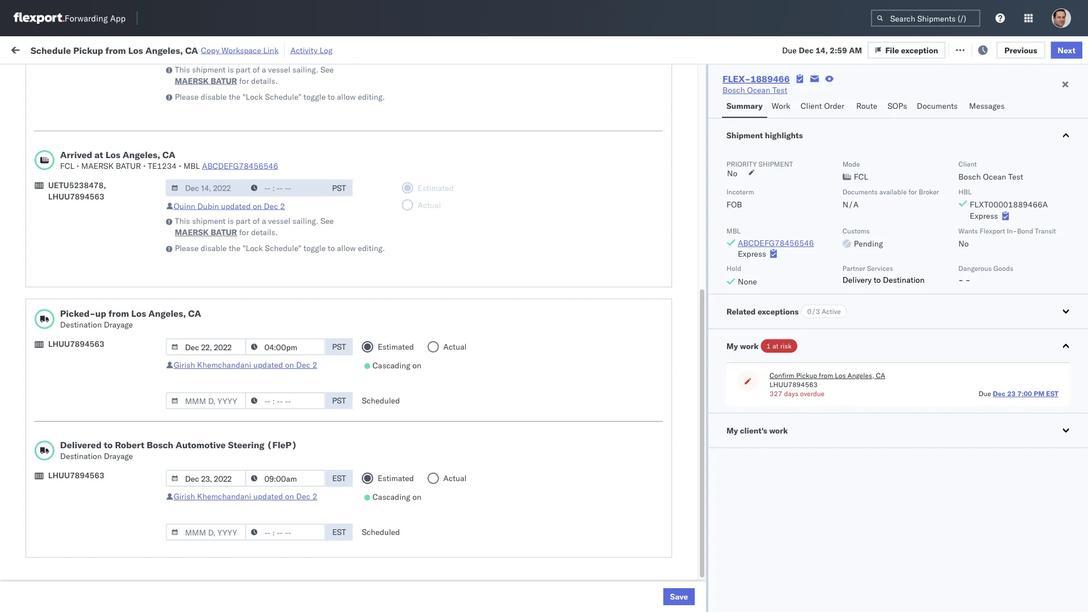 Task type: locate. For each thing, give the bounding box(es) containing it.
maersk down 'arrived'
[[81, 161, 114, 171]]

schedule delivery appointment up "delivered"
[[26, 387, 139, 397]]

am for 5th schedule pickup from los angeles, ca link from the bottom
[[211, 164, 224, 173]]

schedule for schedule delivery appointment button for 8:30 pm est, jan 30, 2023
[[26, 487, 60, 497]]

delivery up 'arrived'
[[62, 138, 91, 148]]

0 horizontal spatial client
[[801, 101, 822, 111]]

active
[[822, 307, 841, 316]]

schedule pickup from rotterdam, netherlands button up "delivered"
[[26, 406, 171, 430]]

3 hlxu6269489, from the top
[[798, 188, 856, 198]]

no down priority
[[727, 168, 738, 178]]

no
[[266, 70, 275, 79], [727, 168, 738, 178], [959, 239, 969, 249]]

1 vertical spatial rotterdam,
[[107, 507, 147, 516]]

batur
[[211, 76, 237, 86], [116, 161, 141, 171], [211, 227, 237, 237]]

1 11:30 pm est, jan 23, 2023 from the top
[[192, 388, 298, 398]]

gaurav up omkar
[[965, 164, 990, 173]]

9:00 am est, dec 24, 2022
[[192, 338, 296, 348]]

lhuu7894563, up msdu7304509
[[737, 338, 796, 348]]

2 sailing. from the top
[[293, 216, 318, 226]]

part for first maersk batur "link"
[[236, 64, 251, 74]]

schedule pickup from rotterdam, netherlands up confirm pickup from rotterdam, netherlands
[[26, 507, 147, 528]]

documents inside documents available for broker n/a
[[843, 187, 878, 196]]

11:30 for schedule delivery appointment
[[192, 388, 214, 398]]

gaurav down messages on the top right
[[965, 114, 990, 124]]

ocean fcl for schedule delivery appointment link related to 11:30 pm est, jan 23, 2023
[[366, 388, 406, 398]]

1 horizontal spatial 7:00
[[1018, 389, 1032, 398]]

0 vertical spatial pst
[[332, 183, 346, 193]]

flex-2130387 for 2:00 am est, feb 3, 2023
[[660, 538, 718, 548]]

flex-2130387 for 11:30 pm est, jan 28, 2023
[[660, 463, 718, 473]]

delivery inside the partner services delivery to destination
[[843, 275, 872, 285]]

8:30 pm est, jan 30, 2023 down 11:30 pm est, jan 28, 2023
[[192, 488, 293, 498]]

4 ocean fcl from the top
[[366, 288, 406, 298]]

shipment highlights
[[727, 130, 803, 140]]

mbl down 'fob'
[[727, 226, 741, 235]]

delivery down picked-
[[57, 338, 86, 348]]

2 vertical spatial my
[[727, 425, 738, 435]]

schedule pickup from rotterdam, netherlands
[[26, 407, 147, 428], [26, 507, 147, 528]]

forwarding
[[65, 13, 108, 24]]

2:59 am est, jan 13, 2023
[[192, 363, 294, 373]]

1 horizontal spatial •
[[143, 161, 146, 171]]

confirm for confirm pickup from los angeles, ca lhuu7894563
[[770, 371, 795, 380]]

0 vertical spatial allow
[[337, 92, 356, 101]]

0 horizontal spatial confirm pickup from los angeles, ca button
[[26, 312, 161, 325]]

khemchandani down 11:30 pm est, jan 28, 2023
[[197, 492, 251, 501]]

1 vertical spatial work
[[772, 101, 791, 111]]

bosch ocean test for 9:00 am est, dec 24, 2022
[[444, 338, 509, 348]]

0 vertical spatial 30,
[[259, 488, 272, 498]]

ceau7522281, up hold
[[737, 238, 796, 248]]

jan left 13, at the left of the page
[[245, 363, 258, 373]]

0 vertical spatial express
[[970, 211, 999, 221]]

1 lhuu7894563, from the top
[[737, 288, 796, 298]]

sops button
[[883, 96, 913, 118]]

8:30 pm est, jan 30, 2023 up 2:00 am est, feb 3, 2023
[[192, 513, 293, 523]]

1 vertical spatial gvcu5265864
[[737, 413, 793, 423]]

sailing.
[[293, 64, 318, 74], [293, 216, 318, 226]]

numbers for mbl/mawb numbers
[[856, 93, 885, 101]]

lhuu7894563 inside confirm pickup from los angeles, ca lhuu7894563
[[770, 380, 818, 389]]

drayage inside picked-up from los angeles, ca destination drayage
[[104, 320, 133, 330]]

4 schedule delivery appointment link from the top
[[26, 487, 139, 498]]

work
[[123, 44, 143, 54], [772, 101, 791, 111]]

maeu9408431 down maeu9736123
[[815, 388, 873, 398]]

work up by:
[[32, 41, 62, 57]]

my client's work button
[[709, 414, 1088, 448]]

on
[[277, 44, 286, 54], [253, 201, 262, 211], [285, 360, 294, 370], [413, 361, 422, 370], [285, 492, 294, 501], [413, 492, 422, 502]]

updated down "28,"
[[253, 492, 283, 501]]

2 schedule" from the top
[[265, 243, 302, 253]]

2 vertical spatial rotterdam,
[[102, 531, 143, 541]]

integration test account - karl lagerfeld
[[522, 388, 669, 398], [522, 413, 669, 423], [522, 463, 669, 473], [522, 488, 669, 498], [522, 513, 669, 523], [522, 538, 669, 548], [522, 588, 669, 598]]

2 vertical spatial destination
[[60, 451, 102, 461]]

vessel down quinn dubin updated on dec 2 button
[[268, 216, 290, 226]]

flex-1846748
[[660, 139, 718, 149], [660, 164, 718, 173], [660, 188, 718, 198], [660, 213, 718, 223], [660, 238, 718, 248], [660, 263, 718, 273]]

client order button
[[796, 96, 852, 118]]

7 integration test account - karl lagerfeld from the top
[[522, 588, 669, 598]]

7 account from the top
[[580, 588, 610, 598]]

1 vertical spatial allow
[[337, 243, 356, 253]]

schedule delivery appointment for 8:30
[[26, 487, 139, 497]]

25,
[[260, 438, 272, 448]]

flex-2130384
[[660, 488, 718, 498], [660, 513, 718, 523], [660, 588, 718, 598]]

1 gvcu5265864 from the top
[[737, 388, 793, 398]]

1 vertical spatial pst
[[332, 342, 346, 352]]

2130387 for 2:00 am est, feb 3, 2023
[[684, 538, 718, 548]]

girish
[[174, 360, 195, 370], [174, 492, 195, 501]]

updated down 24,
[[253, 360, 283, 370]]

ceau7522281, hlxu6269489, hlxu8034992 for 3rd schedule pickup from los angeles, ca link
[[737, 238, 913, 248]]

maersk up deadline
[[175, 76, 209, 86]]

ceau7522281, hlxu6269489, hlxu8034992
[[737, 138, 913, 148], [737, 163, 913, 173], [737, 188, 913, 198], [737, 238, 913, 248], [737, 263, 913, 273]]

1 test123456 from the top
[[815, 164, 863, 173]]

from for 3rd schedule pickup from los angeles, ca link
[[88, 238, 105, 248]]

2 schedule pickup from rotterdam, netherlands button from the top
[[26, 506, 171, 530]]

8:30 pm est, jan 30, 2023
[[192, 488, 293, 498], [192, 513, 293, 523]]

bosch ocean test link
[[723, 84, 788, 96]]

origin
[[1043, 388, 1065, 398]]

est, up 2:59 am est, jan 25, 2023
[[231, 413, 248, 423]]

msdu7304509
[[737, 363, 795, 373]]

2 maeu9408431 from the top
[[815, 413, 873, 423]]

1 see from the top
[[321, 64, 334, 74]]

quinn dubin updated on dec 2 button
[[174, 201, 285, 211]]

0 vertical spatial netherlands
[[26, 418, 70, 428]]

7 ocean fcl from the top
[[366, 388, 406, 398]]

1 maeu9408431 from the top
[[815, 388, 873, 398]]

2:59 am edt, nov 5, 2022 for 5th schedule pickup from los angeles, ca link from the bottom
[[192, 164, 292, 173]]

2 5, from the top
[[263, 188, 270, 198]]

los inside confirm pickup from los angeles, ca lhuu7894563
[[835, 371, 846, 380]]

maeu9408431 up --
[[815, 413, 873, 423]]

flex-1846748 button
[[641, 136, 721, 152], [641, 136, 721, 152], [641, 161, 721, 177], [641, 161, 721, 177], [641, 186, 721, 202], [641, 186, 721, 202], [641, 211, 721, 226], [641, 211, 721, 226], [641, 236, 721, 251], [641, 236, 721, 251], [641, 260, 721, 276], [641, 260, 721, 276]]

at for arrived
[[95, 149, 103, 160]]

edt, for 5th schedule pickup from los angeles, ca link from the bottom
[[226, 164, 244, 173]]

2 estimated from the top
[[378, 473, 414, 483]]

1 vertical spatial vessel
[[268, 216, 290, 226]]

1 vertical spatial my
[[727, 341, 738, 351]]

1 vertical spatial gaurav
[[965, 164, 990, 173]]

flex-2130387 for 11:30 pm est, jan 23, 2023
[[660, 388, 718, 398]]

0 vertical spatial please
[[175, 92, 199, 101]]

confirm inside confirm pickup from rotterdam, netherlands
[[26, 531, 55, 541]]

summary
[[727, 101, 763, 111]]

1 vertical spatial 7:00
[[1018, 389, 1032, 398]]

0 horizontal spatial no
[[266, 70, 275, 79]]

-- : -- -- text field
[[245, 179, 326, 196], [245, 392, 326, 409], [245, 470, 326, 487]]

from inside 'link'
[[84, 313, 100, 323]]

2 mmm d, yyyy text field from the top
[[166, 524, 246, 541]]

7:00
[[192, 313, 209, 323], [1018, 389, 1032, 398]]

3 lhuu7894563, from the top
[[737, 338, 796, 348]]

2 pst from the top
[[332, 342, 346, 352]]

batch
[[1025, 44, 1048, 54]]

editing.
[[358, 92, 385, 101], [358, 243, 385, 253]]

pm down 11:30 pm est, jan 28, 2023
[[211, 488, 224, 498]]

5, for 3rd schedule pickup from los angeles, ca link
[[263, 238, 270, 248]]

schedule delivery appointment button for 8:30 pm est, jan 30, 2023
[[26, 487, 139, 499]]

documents up n/a
[[843, 187, 878, 196]]

delivery for schedule delivery appointment link associated with 2:59 am est, dec 14, 2022
[[62, 288, 91, 298]]

1 upload customs clearance documents from the top
[[26, 113, 167, 123]]

documents up picked-up from los angeles, ca destination drayage
[[126, 263, 167, 273]]

(flep)
[[267, 439, 297, 451]]

est, up 2:00 am est, feb 3, 2023
[[226, 513, 243, 523]]

route
[[857, 101, 878, 111]]

2:59 am est, jan 25, 2023
[[192, 438, 294, 448]]

ca inside confirm pickup from los angeles, ca lhuu7894563
[[876, 371, 886, 380]]

destination inside the partner services delivery to destination
[[883, 275, 925, 285]]

girish khemchandani updated on dec 2
[[174, 360, 317, 370], [174, 492, 317, 501]]

0 vertical spatial girish khemchandani updated on dec 2 button
[[174, 360, 317, 370]]

0 horizontal spatial mode
[[366, 93, 383, 101]]

abcdefg78456546 button
[[202, 161, 278, 171], [738, 238, 814, 248]]

1 vertical spatial lhuu7894563, uetu5238478
[[737, 313, 853, 323]]

1 vertical spatial 2130384
[[684, 513, 718, 523]]

ocean fcl for confirm pickup from rotterdam, netherlands link
[[366, 538, 406, 548]]

my work
[[11, 41, 62, 57], [727, 341, 759, 351]]

am for 1st schedule pickup from los angeles, ca link from the bottom
[[211, 438, 224, 448]]

schedule pickup from rotterdam, netherlands link up "delivered"
[[26, 406, 171, 429]]

1 -- : -- -- text field from the top
[[245, 179, 326, 196]]

schedule pickup from rotterdam, netherlands for 8:30
[[26, 507, 147, 528]]

flexport
[[980, 226, 1005, 235]]

2 vertical spatial gaurav jawla
[[965, 213, 1012, 223]]

due up "flex-1889466" link
[[783, 45, 797, 55]]

abcdefg78456546
[[202, 161, 278, 171], [738, 238, 814, 248], [815, 288, 891, 298], [815, 313, 891, 323]]

lhuu7894563, uetu5238478 up '1 at risk'
[[737, 313, 853, 323]]

rotterdam,
[[107, 407, 147, 417], [107, 507, 147, 516], [102, 531, 143, 541]]

my left client's
[[727, 425, 738, 435]]

0 vertical spatial schedule"
[[265, 92, 302, 101]]

1 vertical spatial 14,
[[262, 288, 274, 298]]

los inside arrived at los angeles, ca fcl • maersk batur • te1234 • mbl abcdefg78456546
[[106, 149, 120, 160]]

services
[[867, 264, 893, 273]]

0 vertical spatial cascading on
[[373, 361, 422, 370]]

1 vertical spatial confirm pickup from los angeles, ca button
[[770, 371, 886, 380]]

4 schedule pickup from los angeles, ca from the top
[[26, 363, 166, 372]]

this shipment is part of a vessel sailing. see maersk batur for details. up deadline button
[[175, 64, 334, 86]]

risk for 1 at risk
[[781, 342, 792, 350]]

1 vertical spatial actual
[[444, 473, 467, 483]]

confirm for confirm pickup from rotterdam, netherlands
[[26, 531, 55, 541]]

upload customs clearance documents link for flex-1660288
[[26, 113, 167, 124]]

0 vertical spatial toggle
[[304, 92, 326, 101]]

upload customs clearance documents link down workitem button
[[26, 113, 167, 124]]

1 vertical spatial 2
[[312, 360, 317, 370]]

3 uetu5238478 from the top
[[798, 338, 853, 348]]

est, down 11:30 pm est, jan 28, 2023
[[226, 488, 243, 498]]

1 vertical spatial 11:30
[[192, 413, 214, 423]]

karl
[[619, 388, 633, 398], [619, 413, 633, 423], [619, 463, 633, 473], [619, 488, 633, 498], [619, 513, 633, 523], [619, 538, 633, 548], [619, 588, 633, 598]]

edt,
[[226, 164, 244, 173], [226, 188, 244, 198], [226, 213, 244, 223], [226, 238, 244, 248]]

the down snoozed
[[229, 92, 241, 101]]

schedule pickup from rotterdam, netherlands for 11:30
[[26, 407, 147, 428]]

1 vertical spatial girish khemchandani updated on dec 2
[[174, 492, 317, 501]]

the
[[229, 92, 241, 101], [229, 243, 241, 253]]

hlxu8034992 for 5th schedule pickup from los angeles, ca link from the bottom
[[858, 163, 913, 173]]

1 vertical spatial upload
[[26, 263, 52, 273]]

schedule delivery appointment
[[26, 138, 139, 148], [26, 213, 139, 223], [26, 288, 139, 298], [26, 387, 139, 397], [26, 487, 139, 497]]

fcl inside arrived at los angeles, ca fcl • maersk batur • te1234 • mbl abcdefg78456546
[[60, 161, 74, 171]]

maersk down quinn
[[175, 227, 209, 237]]

from inside confirm pickup from rotterdam, netherlands
[[84, 531, 100, 541]]

1 account from the top
[[580, 388, 610, 398]]

0 vertical spatial this
[[175, 64, 190, 74]]

2 gvcu5265864 from the top
[[737, 413, 793, 423]]

8 ocean fcl from the top
[[366, 413, 406, 423]]

3 test123456 from the top
[[815, 238, 863, 248]]

jan for 1st schedule pickup from los angeles, ca link from the bottom
[[245, 438, 258, 448]]

1 vertical spatial clearance
[[88, 263, 124, 273]]

1 drayage from the top
[[104, 320, 133, 330]]

1662119
[[684, 438, 718, 448]]

1 horizontal spatial express
[[970, 211, 999, 221]]

fob
[[727, 200, 742, 209]]

scheduled
[[362, 396, 400, 406], [362, 527, 400, 537]]

appointment for 2:59 am est, dec 14, 2022
[[93, 288, 139, 298]]

schedule for 1st 'schedule pickup from los angeles, ca' button
[[26, 163, 60, 173]]

am for confirm delivery link on the bottom
[[211, 338, 224, 348]]

2 girish khemchandani updated on dec 2 button from the top
[[174, 492, 317, 501]]

mbl inside arrived at los angeles, ca fcl • maersk batur • te1234 • mbl abcdefg78456546
[[183, 161, 200, 171]]

7 resize handle column header from the left
[[718, 88, 732, 612]]

filtered
[[11, 69, 39, 79]]

broker
[[919, 187, 939, 196]]

from inside picked-up from los angeles, ca destination drayage
[[109, 308, 129, 319]]

2 horizontal spatial no
[[959, 239, 969, 249]]

2 is from the top
[[228, 216, 234, 226]]

is for 1st maersk batur "link" from the bottom of the page
[[228, 216, 234, 226]]

0 vertical spatial estimated
[[378, 342, 414, 352]]

est, for schedule delivery appointment button corresponding to 2:59 am est, dec 14, 2022
[[226, 288, 243, 298]]

work right the import
[[123, 44, 143, 54]]

pickup inside confirm pickup from los angeles, ca lhuu7894563
[[796, 371, 817, 380]]

destination inside delivered to robert bosch automotive steering (flep) destination drayage
[[60, 451, 102, 461]]

:
[[261, 70, 263, 79]]

11 resize handle column header from the left
[[1060, 88, 1073, 612]]

0 vertical spatial due
[[783, 45, 797, 55]]

mode right snooze
[[366, 93, 383, 101]]

appointment down workitem button
[[93, 138, 139, 148]]

upload customs clearance documents
[[26, 113, 167, 123], [26, 263, 167, 273], [26, 462, 167, 472]]

is
[[228, 64, 234, 74], [228, 216, 234, 226]]

schedule delivery appointment button down "delivered"
[[26, 487, 139, 499]]

edt, for second schedule pickup from los angeles, ca link
[[226, 188, 244, 198]]

snooze
[[324, 93, 346, 101]]

2 gaurav from the top
[[965, 164, 990, 173]]

1 11:30 from the top
[[192, 388, 214, 398]]

flex-2130387 button
[[641, 385, 721, 401], [641, 385, 721, 401], [641, 410, 721, 426], [641, 410, 721, 426], [641, 460, 721, 476], [641, 460, 721, 476], [641, 535, 721, 551], [641, 535, 721, 551], [641, 560, 721, 576], [641, 560, 721, 576]]

gvcu5265864
[[737, 388, 793, 398], [737, 413, 793, 423]]

rotterdam, for 8:30 pm est, jan 30, 2023
[[107, 507, 147, 516]]

5 hlxu6269489, from the top
[[798, 263, 856, 273]]

updated for steering
[[253, 492, 283, 501]]

1 vertical spatial sailing.
[[293, 216, 318, 226]]

11:30 down automotive
[[192, 463, 214, 473]]

mbl
[[183, 161, 200, 171], [727, 226, 741, 235]]

• down 'arrived'
[[77, 161, 79, 171]]

a for 1st maersk batur "link" from the bottom of the page
[[262, 216, 266, 226]]

23, up 25,
[[264, 413, 277, 423]]

1 5, from the top
[[263, 164, 270, 173]]

is down quinn dubin updated on dec 2 button
[[228, 216, 234, 226]]

est, up '7:00 pm est, dec 23, 2022'
[[226, 288, 243, 298]]

pm for schedule delivery appointment link associated with 8:30 pm est, jan 30, 2023
[[211, 488, 224, 498]]

1 vertical spatial mmm d, yyyy text field
[[166, 524, 246, 541]]

schedule pickup from rotterdam, netherlands link up confirm pickup from rotterdam, netherlands link
[[26, 506, 171, 529]]

message (0)
[[152, 44, 198, 54]]

1 vertical spatial -- : -- -- text field
[[245, 392, 326, 409]]

my work left 1 in the right of the page
[[727, 341, 759, 351]]

bosch ocean test for 2:59 am edt, nov 5, 2022
[[444, 188, 509, 198]]

0 vertical spatial 14,
[[816, 45, 828, 55]]

• right te1234
[[179, 161, 181, 171]]

ceau7522281, hlxu6269489, hlxu8034992 for 5th schedule pickup from los angeles, ca link from the bottom
[[737, 163, 913, 173]]

2 ceau7522281, hlxu6269489, hlxu8034992 from the top
[[737, 163, 913, 173]]

3 mmm d, yyyy text field from the top
[[166, 470, 246, 487]]

delivery up picked-
[[62, 288, 91, 298]]

schedule delivery appointment button up "delivered"
[[26, 387, 139, 399]]

0 horizontal spatial 14,
[[262, 288, 274, 298]]

2130384
[[684, 488, 718, 498], [684, 513, 718, 523], [684, 588, 718, 598]]

this down quinn
[[175, 216, 190, 226]]

0 vertical spatial my work
[[11, 41, 62, 57]]

hold
[[727, 264, 742, 273]]

gaurav jawla for test123456
[[965, 164, 1012, 173]]

2 schedule pickup from los angeles, ca link from the top
[[26, 187, 166, 199]]

4 lagerfeld from the top
[[635, 488, 669, 498]]

30, down "28,"
[[259, 488, 272, 498]]

flex-1662119
[[660, 438, 718, 448]]

2 a from the top
[[262, 216, 266, 226]]

cascading for delivered to robert bosch automotive steering (flep)
[[373, 492, 410, 502]]

my work up filtered by:
[[11, 41, 62, 57]]

upload customs clearance documents button
[[26, 113, 167, 125], [26, 262, 167, 275]]

jawla down messages on the top right
[[993, 114, 1012, 124]]

1 upload customs clearance documents button from the top
[[26, 113, 167, 125]]

2 for delivered to robert bosch automotive steering (flep)
[[312, 492, 317, 501]]

8:30 up 2:00
[[192, 513, 209, 523]]

schedule delivery appointment link up the 'uetu5238478,'
[[26, 137, 139, 149]]

jan up feb in the left bottom of the page
[[245, 513, 257, 523]]

1 vertical spatial 11:30 pm est, jan 23, 2023
[[192, 413, 298, 423]]

numbers for container numbers
[[737, 97, 765, 106]]

maersk for 1st maersk batur "link" from the bottom of the page
[[175, 227, 209, 237]]

0 horizontal spatial mbl
[[183, 161, 200, 171]]

1 details. from the top
[[251, 76, 278, 86]]

updated right dubin
[[221, 201, 251, 211]]

30, for schedule pickup from rotterdam, netherlands
[[259, 513, 272, 523]]

ready
[[86, 70, 106, 79]]

3 flex-1846748 from the top
[[660, 188, 718, 198]]

5 integration from the top
[[522, 513, 561, 523]]

risk right 1 in the right of the page
[[781, 342, 792, 350]]

jan down 11:30 pm est, jan 28, 2023
[[245, 488, 257, 498]]

action
[[1050, 44, 1075, 54]]

express up hold
[[738, 249, 766, 259]]

schedule"
[[265, 92, 302, 101], [265, 243, 302, 253]]

related exceptions
[[727, 306, 799, 316]]

2 schedule pickup from los angeles, ca from the top
[[26, 188, 166, 198]]

0 vertical spatial 23,
[[262, 313, 274, 323]]

confirm pickup from los angeles, ca button
[[26, 312, 161, 325], [770, 371, 886, 380]]

2 vertical spatial upload customs clearance documents
[[26, 462, 167, 472]]

schedule delivery appointment link for 11:30 pm est, jan 23, 2023
[[26, 387, 139, 398]]

0 vertical spatial rotterdam,
[[107, 407, 147, 417]]

MMM D, YYYY text field
[[166, 179, 246, 196], [166, 392, 246, 409], [166, 470, 246, 487]]

2 11:30 from the top
[[192, 413, 214, 423]]

3 schedule delivery appointment button from the top
[[26, 287, 139, 300]]

to inside the partner services delivery to destination
[[874, 275, 881, 285]]

girish down 9:00
[[174, 360, 195, 370]]

maersk inside arrived at los angeles, ca fcl • maersk batur • te1234 • mbl abcdefg78456546
[[81, 161, 114, 171]]

drayage inside delivered to robert bosch automotive steering (flep) destination drayage
[[104, 451, 133, 461]]

1 toggle from the top
[[304, 92, 326, 101]]

ocean fcl for 11:30 pm est, jan 23, 2023's schedule pickup from rotterdam, netherlands link
[[366, 413, 406, 423]]

gvcu5265864 down msdu7304509
[[737, 388, 793, 398]]

pm up the 9:00 am est, dec 24, 2022
[[211, 313, 224, 323]]

0 vertical spatial my
[[11, 41, 29, 57]]

3 1846748 from the top
[[684, 188, 718, 198]]

"lock up 2:59 am est, dec 14, 2022
[[243, 243, 263, 253]]

11:30 down 2:59 am est, jan 13, 2023 in the left bottom of the page
[[192, 388, 214, 398]]

numbers down container
[[737, 97, 765, 106]]

rotterdam, inside confirm pickup from rotterdam, netherlands
[[102, 531, 143, 541]]

0 horizontal spatial express
[[738, 249, 766, 259]]

customs down workitem button
[[54, 113, 86, 123]]

1 vertical spatial upload customs clearance documents button
[[26, 262, 167, 275]]

ca inside arrived at los angeles, ca fcl • maersk batur • te1234 • mbl abcdefg78456546
[[162, 149, 175, 160]]

confirm inside confirm pickup from los angeles, ca lhuu7894563
[[770, 371, 795, 380]]

6 resize handle column header from the left
[[622, 88, 636, 612]]

2 vertical spatial 2
[[312, 492, 317, 501]]

11:30 pm est, jan 23, 2023 up 2:59 am est, jan 25, 2023
[[192, 413, 298, 423]]

1 schedule pickup from rotterdam, netherlands button from the top
[[26, 406, 171, 430]]

nov for second schedule pickup from los angeles, ca link
[[246, 188, 261, 198]]

flex-1846748 for schedule delivery appointment button associated with 2:59 am edt, nov 5, 2022
[[660, 213, 718, 223]]

at inside arrived at los angeles, ca fcl • maersk batur • te1234 • mbl abcdefg78456546
[[95, 149, 103, 160]]

ocean fcl for schedule delivery appointment link associated with 2:59 am est, dec 14, 2022
[[366, 288, 406, 298]]

of left :
[[253, 64, 260, 74]]

1660288
[[684, 114, 718, 124]]

0 vertical spatial work
[[32, 41, 62, 57]]

message
[[152, 44, 184, 54]]

2 vertical spatial gaurav
[[965, 213, 990, 223]]

los inside picked-up from los angeles, ca destination drayage
[[131, 308, 146, 319]]

mmm d, yyyy text field for est
[[166, 524, 246, 541]]

0 vertical spatial schedule pickup from rotterdam, netherlands
[[26, 407, 147, 428]]

23, down 13, at the left of the page
[[264, 388, 277, 398]]

shipment down copy
[[192, 64, 226, 74]]

pst for quinn dubin updated on dec 2
[[332, 183, 346, 193]]

hlxu6269489, for 2nd 'schedule pickup from los angeles, ca' button from the top of the page
[[798, 188, 856, 198]]

drayage down robert
[[104, 451, 133, 461]]

mmm d, yyyy text field down automotive
[[166, 470, 246, 487]]

2 vertical spatial lhuu7894563, uetu5238478
[[737, 338, 853, 348]]

wants flexport in-bond transit no
[[959, 226, 1056, 249]]

angeles, inside arrived at los angeles, ca fcl • maersk batur • te1234 • mbl abcdefg78456546
[[123, 149, 160, 160]]

ceau7522281, for 3rd schedule pickup from los angeles, ca link
[[737, 238, 796, 248]]

documents available for broker n/a
[[843, 187, 939, 209]]

1 vertical spatial this
[[175, 216, 190, 226]]

schedule pickup from rotterdam, netherlands link for 11:30 pm est, jan 23, 2023
[[26, 406, 171, 429]]

1 • from the left
[[77, 161, 79, 171]]

resize handle column header
[[172, 88, 185, 612], [305, 88, 318, 612], [347, 88, 360, 612], [425, 88, 438, 612], [502, 88, 516, 612], [622, 88, 636, 612], [718, 88, 732, 612], [796, 88, 810, 612], [946, 88, 959, 612], [1024, 88, 1037, 612], [1060, 88, 1073, 612]]

0 vertical spatial editing.
[[358, 92, 385, 101]]

flex-1846748 for 3rd 'schedule pickup from los angeles, ca' button from the bottom
[[660, 238, 718, 248]]

0 vertical spatial lhuu7894563, uetu5238478
[[737, 288, 853, 298]]

2 vertical spatial est
[[332, 527, 346, 537]]

est, down 2:59 am est, jan 13, 2023 in the left bottom of the page
[[231, 388, 248, 398]]

appointment down uetu5238478, lhuu7894563
[[93, 213, 139, 223]]

0 vertical spatial upload customs clearance documents button
[[26, 113, 167, 125]]

please down progress
[[175, 92, 199, 101]]

1 clearance from the top
[[88, 113, 124, 123]]

1 please disable the "lock schedule" toggle to allow editing. from the top
[[175, 92, 385, 101]]

1 vertical spatial maersk batur link
[[175, 227, 237, 238]]

1 a from the top
[[262, 64, 266, 74]]

2 drayage from the top
[[104, 451, 133, 461]]

client inside client bosch ocean test incoterm fob
[[959, 160, 977, 168]]

1 vertical spatial please
[[175, 243, 199, 253]]

1 vertical spatial please disable the "lock schedule" toggle to allow editing.
[[175, 243, 385, 253]]

from for 1st schedule pickup from los angeles, ca link from the bottom
[[88, 437, 105, 447]]

0 horizontal spatial 7:00
[[192, 313, 209, 323]]

1 hlxu8034992 from the top
[[858, 138, 913, 148]]

0 vertical spatial batur
[[211, 76, 237, 86]]

2 horizontal spatial •
[[179, 161, 181, 171]]

1 vertical spatial girish
[[174, 492, 195, 501]]

delivery for schedule delivery appointment link associated with 8:30 pm est, jan 30, 2023
[[62, 487, 91, 497]]

0 vertical spatial gvcu5265864
[[737, 388, 793, 398]]

8:30 pm est, jan 30, 2023 for schedule pickup from rotterdam, netherlands
[[192, 513, 293, 523]]

0 vertical spatial destination
[[883, 275, 925, 285]]

11:30 pm est, jan 28, 2023
[[192, 463, 298, 473]]

test123456
[[815, 164, 863, 173], [815, 188, 863, 198], [815, 238, 863, 248], [815, 263, 863, 273]]

2 2130384 from the top
[[684, 513, 718, 523]]

6 ocean fcl from the top
[[366, 363, 406, 373]]

1 vertical spatial editing.
[[358, 243, 385, 253]]

0 vertical spatial at
[[225, 44, 232, 54]]

mmm d, yyyy text field up dubin
[[166, 179, 246, 196]]

187 on track
[[260, 44, 307, 54]]

3 integration test account - karl lagerfeld from the top
[[522, 463, 669, 473]]

khemchandani down the 9:00 am est, dec 24, 2022
[[197, 360, 251, 370]]

3 flex-2130387 from the top
[[660, 463, 718, 473]]

8:30
[[192, 488, 209, 498], [192, 513, 209, 523]]

1 8:30 from the top
[[192, 488, 209, 498]]

0 horizontal spatial work
[[123, 44, 143, 54]]

1 vertical spatial "lock
[[243, 243, 263, 253]]

1 uetu5238478 from the top
[[798, 288, 853, 298]]

0 vertical spatial mmm d, yyyy text field
[[166, 338, 246, 355]]

5 schedule pickup from los angeles, ca from the top
[[26, 437, 166, 447]]

edt, for 3rd schedule pickup from los angeles, ca link
[[226, 238, 244, 248]]

numbers inside the container numbers
[[737, 97, 765, 106]]

netherlands inside confirm pickup from rotterdam, netherlands
[[26, 543, 70, 553]]

2022
[[272, 164, 292, 173], [272, 188, 292, 198], [272, 213, 292, 223], [272, 238, 292, 248], [276, 288, 296, 298], [276, 313, 295, 323], [276, 338, 296, 348]]

0 vertical spatial the
[[229, 92, 241, 101]]

-- : -- -- text field
[[245, 338, 326, 355], [245, 524, 326, 541]]

delivery inside confirm delivery link
[[57, 338, 86, 348]]

0 vertical spatial girish
[[174, 360, 195, 370]]

1 schedule pickup from los angeles, ca button from the top
[[26, 162, 166, 175]]

allow
[[337, 92, 356, 101], [337, 243, 356, 253]]

customs down "delivered"
[[54, 462, 86, 472]]

2 account from the top
[[580, 413, 610, 423]]

cascading
[[373, 361, 410, 370], [373, 492, 410, 502]]

1 vertical spatial 8:30 pm est, jan 30, 2023
[[192, 513, 293, 523]]

schedule delivery appointment link for 8:30 pm est, jan 30, 2023
[[26, 487, 139, 498]]

next
[[1058, 45, 1076, 55]]

5 schedule pickup from los angeles, ca button from the top
[[26, 437, 166, 449]]

schedule pickup from los angeles, ca
[[26, 163, 166, 173], [26, 188, 166, 198], [26, 238, 166, 248], [26, 363, 166, 372], [26, 437, 166, 447]]

MMM D, YYYY text field
[[166, 338, 246, 355], [166, 524, 246, 541]]

upload customs clearance documents link down "delivered"
[[26, 462, 167, 473]]

est, for fourth 'schedule pickup from los angeles, ca' button from the top
[[226, 363, 243, 373]]

2 vertical spatial lhuu7894563,
[[737, 338, 796, 348]]

mode up n/a
[[843, 160, 860, 168]]

11:30 pm est, jan 23, 2023
[[192, 388, 298, 398], [192, 413, 298, 423]]

details.
[[251, 76, 278, 86], [251, 227, 278, 237]]

schedule delivery appointment button up the 'uetu5238478,'
[[26, 137, 139, 150]]

5, for second schedule pickup from los angeles, ca link
[[263, 188, 270, 198]]

schedule delivery appointment up picked-
[[26, 288, 139, 298]]

3 schedule delivery appointment from the top
[[26, 288, 139, 298]]

from inside confirm pickup from los angeles, ca lhuu7894563
[[819, 371, 833, 380]]

0 vertical spatial 8:30
[[192, 488, 209, 498]]

0 vertical spatial "lock
[[243, 92, 263, 101]]

mmm d, yyyy text field for automotive
[[166, 470, 246, 487]]

10 resize handle column header from the left
[[1024, 88, 1037, 612]]

0 horizontal spatial risk
[[234, 44, 247, 54]]

0 vertical spatial mmm d, yyyy text field
[[166, 179, 246, 196]]

client for order
[[801, 101, 822, 111]]

0 vertical spatial vessel
[[268, 64, 290, 74]]

2:59 am edt, nov 5, 2022 for second schedule pickup from los angeles, ca link
[[192, 188, 292, 198]]

client inside button
[[801, 101, 822, 111]]

my down related
[[727, 341, 738, 351]]

upload customs clearance documents link
[[26, 113, 167, 124], [26, 262, 167, 274], [26, 462, 167, 473]]

ocean
[[747, 85, 771, 95], [983, 172, 1007, 182], [366, 188, 389, 198], [468, 188, 492, 198], [366, 213, 389, 223], [366, 238, 389, 248], [366, 288, 389, 298], [468, 288, 492, 298], [546, 288, 569, 298], [366, 338, 389, 348], [468, 338, 492, 348], [366, 363, 389, 373], [366, 388, 389, 398], [366, 413, 389, 423], [366, 463, 389, 473], [366, 488, 389, 498], [366, 538, 389, 548]]

batur down quinn dubin updated on dec 2 button
[[211, 227, 237, 237]]

1 vertical spatial updated
[[253, 360, 283, 370]]

express up flexport on the top right of page
[[970, 211, 999, 221]]

schedule pickup from rotterdam, netherlands up "delivered"
[[26, 407, 147, 428]]

0 vertical spatial a
[[262, 64, 266, 74]]

0 vertical spatial maersk batur link
[[175, 75, 237, 86]]

girish khemchandani updated on dec 2 down the 9:00 am est, dec 24, 2022
[[174, 360, 317, 370]]

flex-1846748 for 2nd 'schedule pickup from los angeles, ca' button from the top of the page
[[660, 188, 718, 198]]

est, for confirm pickup from rotterdam, netherlands button
[[226, 538, 243, 548]]

2 upload customs clearance documents button from the top
[[26, 262, 167, 275]]

2 flex-2130384 from the top
[[660, 513, 718, 523]]

3 clearance from the top
[[88, 462, 124, 472]]

girish for angeles,
[[174, 360, 195, 370]]

1 the from the top
[[229, 92, 241, 101]]

confirm inside button
[[26, 338, 55, 348]]

schedule delivery appointment down uetu5238478, lhuu7894563
[[26, 213, 139, 223]]

3 integration from the top
[[522, 463, 561, 473]]

uetu5238478 for 2:59 am est, dec 14, 2022
[[798, 288, 853, 298]]

8:30 for schedule delivery appointment
[[192, 488, 209, 498]]

3 karl from the top
[[619, 463, 633, 473]]

part down the workspace
[[236, 64, 251, 74]]

2 uetu5238478 from the top
[[798, 313, 853, 323]]

4 1846748 from the top
[[684, 213, 718, 223]]

mbl right te1234
[[183, 161, 200, 171]]

partner
[[843, 264, 866, 273]]

confirm inside 'link'
[[26, 313, 55, 323]]

3 • from the left
[[179, 161, 181, 171]]

documents
[[917, 101, 958, 111], [126, 113, 167, 123], [843, 187, 878, 196], [126, 263, 167, 273], [126, 462, 167, 472]]

confirm delivery link
[[26, 337, 86, 348]]

0 vertical spatial disable
[[201, 92, 227, 101]]

shipment
[[727, 130, 763, 140]]

customs for flex-1660288 upload customs clearance documents link
[[54, 113, 86, 123]]

0 vertical spatial jawla
[[993, 114, 1012, 124]]



Task type: vqa. For each thing, say whether or not it's contained in the screenshot.
second Upload Customs Clearance Documents from the bottom of the page
yes



Task type: describe. For each thing, give the bounding box(es) containing it.
picked-
[[60, 308, 95, 319]]

no inside wants flexport in-bond transit no
[[959, 239, 969, 249]]

work button
[[767, 96, 796, 118]]

khemchandani for ca
[[197, 360, 251, 370]]

3 flex-2130384 from the top
[[660, 588, 718, 598]]

1 appointment from the top
[[93, 138, 139, 148]]

2 the from the top
[[229, 243, 241, 253]]

ca inside picked-up from los angeles, ca destination drayage
[[188, 308, 201, 319]]

2 allow from the top
[[337, 243, 356, 253]]

1 vertical spatial 23,
[[264, 388, 277, 398]]

for left work,
[[108, 70, 117, 79]]

11:30 pm est, jan 23, 2023 for schedule pickup from rotterdam, netherlands
[[192, 413, 298, 423]]

schedule for schedule delivery appointment button for 11:30 pm est, jan 23, 2023
[[26, 387, 60, 397]]

documents down ready for work, blocked, in progress at the left top of the page
[[126, 113, 167, 123]]

2023 right 13, at the left of the page
[[274, 363, 294, 373]]

2 see from the top
[[321, 216, 334, 226]]

forwarding app
[[65, 13, 126, 24]]

3 5, from the top
[[263, 213, 270, 223]]

angeles, inside 'link'
[[117, 313, 148, 323]]

batch action button
[[1008, 41, 1082, 58]]

girish for automotive
[[174, 492, 195, 501]]

1 at risk
[[767, 342, 792, 350]]

5 karl from the top
[[619, 513, 633, 523]]

previous
[[1005, 45, 1038, 55]]

3 schedule pickup from los angeles, ca link from the top
[[26, 237, 166, 249]]

quinn dubin updated on dec 2
[[174, 201, 285, 211]]

abcdefg78456546 inside arrived at los angeles, ca fcl • maersk batur • te1234 • mbl abcdefg78456546
[[202, 161, 278, 171]]

1 integration test account - karl lagerfeld from the top
[[522, 388, 669, 398]]

1 horizontal spatial confirm pickup from los angeles, ca button
[[770, 371, 886, 380]]

1 schedule pickup from los angeles, ca from the top
[[26, 163, 166, 173]]

schedule pickup from rotterdam, netherlands button for 11:30 pm est, jan 23, 2023
[[26, 406, 171, 430]]

from for 2nd schedule pickup from los angeles, ca link from the bottom
[[88, 363, 105, 372]]

client order
[[801, 101, 845, 111]]

jan for schedule delivery appointment link related to 11:30 pm est, jan 23, 2023
[[250, 388, 262, 398]]

2 vertical spatial batur
[[211, 227, 237, 237]]

client bosch ocean test incoterm fob
[[727, 160, 1024, 209]]

for up deadline button
[[239, 76, 249, 86]]

1 disable from the top
[[201, 92, 227, 101]]

(0)
[[184, 44, 198, 54]]

3 upload customs clearance documents link from the top
[[26, 462, 167, 473]]

workspace
[[222, 45, 261, 55]]

4 resize handle column header from the left
[[425, 88, 438, 612]]

7:00 pm est, dec 23, 2022
[[192, 313, 295, 323]]

2023 right "28,"
[[278, 463, 298, 473]]

2 disable from the top
[[201, 243, 227, 253]]

for down quinn dubin updated on dec 2 button
[[239, 227, 249, 237]]

gaurav jawla for ymluw236679313
[[965, 114, 1012, 124]]

2 "lock from the top
[[243, 243, 263, 253]]

blocked,
[[139, 70, 167, 79]]

6 lagerfeld from the top
[[635, 538, 669, 548]]

lhuu7894563 inside uetu5238478, lhuu7894563
[[48, 191, 104, 201]]

2:59 am edt, nov 5, 2022 for 3rd schedule pickup from los angeles, ca link
[[192, 238, 292, 248]]

picked-up from los angeles, ca destination drayage
[[60, 308, 201, 330]]

documents button
[[913, 96, 965, 118]]

778
[[208, 44, 223, 54]]

at for 1
[[773, 342, 779, 350]]

to inside delivered to robert bosch automotive steering (flep) destination drayage
[[104, 439, 113, 451]]

pending
[[854, 239, 883, 249]]

0 horizontal spatial work
[[32, 41, 62, 57]]

11:30 pm est, jan 23, 2023 for schedule delivery appointment
[[192, 388, 298, 398]]

1 vertical spatial work
[[740, 341, 759, 351]]

appointment for 11:30 pm est, jan 23, 2023
[[93, 387, 139, 397]]

1 this from the top
[[175, 64, 190, 74]]

track
[[288, 44, 307, 54]]

3 pst from the top
[[332, 396, 346, 406]]

jan left "28,"
[[250, 463, 262, 473]]

goods
[[994, 264, 1014, 273]]

maersk for first maersk batur "link"
[[175, 76, 209, 86]]

jawla for test123456
[[993, 164, 1012, 173]]

2 please disable the "lock schedule" toggle to allow editing. from the top
[[175, 243, 385, 253]]

5 hlxu8034992 from the top
[[858, 263, 913, 273]]

test123456 for 5th schedule pickup from los angeles, ca link from the bottom
[[815, 164, 863, 173]]

gvcu5265864 for schedule pickup from rotterdam, netherlands
[[737, 413, 793, 423]]

pm down automotive
[[216, 463, 229, 473]]

3 schedule pickup from los angeles, ca from the top
[[26, 238, 166, 248]]

5 2130387 from the top
[[684, 563, 718, 573]]

4 karl from the top
[[619, 488, 633, 498]]

from for "confirm pickup from los angeles, ca" 'link'
[[84, 313, 100, 323]]

0 vertical spatial est
[[1046, 389, 1059, 398]]

2 schedule delivery appointment from the top
[[26, 213, 139, 223]]

customs for third upload customs clearance documents link
[[54, 462, 86, 472]]

est, down 2:59 am est, dec 14, 2022
[[226, 313, 243, 323]]

mode button
[[360, 90, 427, 101]]

days
[[784, 389, 799, 398]]

0 vertical spatial 7:00
[[192, 313, 209, 323]]

3 upload customs clearance documents from the top
[[26, 462, 167, 472]]

4 test123456 from the top
[[815, 263, 863, 273]]

from for schedule pickup from rotterdam, netherlands link related to 8:30 pm est, jan 30, 2023
[[88, 507, 105, 516]]

actual for picked-up from los angeles, ca
[[444, 342, 467, 352]]

1 schedule delivery appointment button from the top
[[26, 137, 139, 150]]

actual for delivered to robert bosch automotive steering (flep)
[[444, 473, 467, 483]]

1 schedule delivery appointment link from the top
[[26, 137, 139, 149]]

upload for flex-1846748
[[26, 263, 52, 273]]

2 integration from the top
[[522, 413, 561, 423]]

netherlands for 8:30 pm est, jan 30, 2023
[[26, 518, 70, 528]]

est, for 8:30 pm est, jan 30, 2023's schedule pickup from rotterdam, netherlands "button"
[[226, 513, 243, 523]]

1 horizontal spatial abcdefg78456546 button
[[738, 238, 814, 248]]

3 resize handle column header from the left
[[347, 88, 360, 612]]

express for hbl
[[970, 211, 999, 221]]

2130384 for schedule pickup from rotterdam, netherlands
[[684, 513, 718, 523]]

2023 up (flep)
[[278, 413, 298, 423]]

1 allow from the top
[[337, 92, 356, 101]]

n/a
[[843, 200, 859, 209]]

los inside 'link'
[[102, 313, 115, 323]]

0/3
[[808, 307, 820, 316]]

8:30 pm est, jan 30, 2023 for schedule delivery appointment
[[192, 488, 293, 498]]

schedule delivery appointment link for 2:59 am est, dec 14, 2022
[[26, 287, 139, 298]]

up
[[95, 308, 106, 319]]

2 of from the top
[[253, 216, 260, 226]]

5 ceau7522281, hlxu6269489, hlxu8034992 from the top
[[737, 263, 913, 273]]

Search Shipments (/) text field
[[871, 10, 981, 27]]

my client's work
[[727, 425, 788, 435]]

import
[[95, 44, 121, 54]]

2023 down 2:59 am est, jan 13, 2023 in the left bottom of the page
[[278, 388, 298, 398]]

automotive
[[176, 439, 226, 451]]

7 karl from the top
[[619, 588, 633, 598]]

highlights
[[765, 130, 803, 140]]

maeu9408431 for schedule delivery appointment
[[815, 388, 873, 398]]

confirm pickup from los angeles, ca lhuu7894563
[[770, 371, 886, 389]]

hlxu6269489, for 3rd 'schedule pickup from los angeles, ca' button from the bottom
[[798, 238, 856, 248]]

1 horizontal spatial no
[[727, 168, 738, 178]]

3 gaurav from the top
[[965, 213, 990, 223]]

test inside client bosch ocean test incoterm fob
[[1009, 172, 1024, 182]]

lhuu7894563 down picked-
[[48, 339, 104, 349]]

batur inside arrived at los angeles, ca fcl • maersk batur • te1234 • mbl abcdefg78456546
[[116, 161, 141, 171]]

7 integration from the top
[[522, 588, 561, 598]]

flex-1660288
[[660, 114, 718, 124]]

appointment for 8:30 pm est, jan 30, 2023
[[93, 487, 139, 497]]

jan for 2nd schedule pickup from los angeles, ca link from the bottom
[[245, 363, 258, 373]]

clearance for flex-1846748
[[88, 263, 124, 273]]

details. for first maersk batur "link"
[[251, 76, 278, 86]]

uetu5238478 for 7:00 pm est, dec 23, 2022
[[798, 313, 853, 323]]

5 schedule pickup from los angeles, ca link from the top
[[26, 437, 166, 448]]

uetu5238478, lhuu7894563
[[48, 180, 106, 201]]

2 appointment from the top
[[93, 213, 139, 223]]

ocean fcl for second schedule pickup from los angeles, ca link
[[366, 188, 406, 198]]

-- : -- -- text field for est
[[245, 524, 326, 541]]

ocean fcl for 2nd schedule pickup from los angeles, ca link from the bottom
[[366, 363, 406, 373]]

cascading for picked-up from los angeles, ca
[[373, 361, 410, 370]]

save button
[[663, 588, 695, 605]]

5 account from the top
[[580, 513, 610, 523]]

lhuu7894563, uetu5238478 for 9:00 am est, dec 24, 2022
[[737, 338, 853, 348]]

4 schedule pickup from los angeles, ca link from the top
[[26, 362, 166, 373]]

5 lagerfeld from the top
[[635, 513, 669, 523]]

1 editing. from the top
[[358, 92, 385, 101]]

snoozed
[[235, 70, 261, 79]]

1893174
[[684, 363, 718, 373]]

choi
[[1000, 388, 1017, 398]]

2 lagerfeld from the top
[[635, 413, 669, 423]]

te1234
[[148, 161, 177, 171]]

by:
[[41, 69, 52, 79]]

workitem button
[[7, 90, 174, 101]]

2 editing. from the top
[[358, 243, 385, 253]]

dubin
[[197, 201, 219, 211]]

messages button
[[965, 96, 1011, 118]]

est, for the confirm delivery button
[[226, 338, 243, 348]]

ceau7522281, hlxu6269489, hlxu8034992 for second schedule pickup from los angeles, ca link
[[737, 188, 913, 198]]

2023 down "28,"
[[274, 488, 293, 498]]

2 this shipment is part of a vessel sailing. see maersk batur for details. from the top
[[175, 216, 334, 237]]

bosch inside delivered to robert bosch automotive steering (flep) destination drayage
[[147, 439, 173, 451]]

1 1846748 from the top
[[684, 139, 718, 149]]

1 horizontal spatial mode
[[843, 160, 860, 168]]

jawla for ymluw236679313
[[993, 114, 1012, 124]]

0 vertical spatial 2
[[280, 201, 285, 211]]

mbl/mawb
[[815, 93, 855, 101]]

dangerous goods - -
[[959, 264, 1014, 285]]

2 this from the top
[[175, 216, 190, 226]]

delivery down uetu5238478, lhuu7894563
[[62, 213, 91, 223]]

activity log
[[291, 45, 333, 55]]

am for 3rd schedule pickup from los angeles, ca link
[[211, 238, 224, 248]]

2 please from the top
[[175, 243, 199, 253]]

2:00
[[192, 538, 209, 548]]

1 hlxu6269489, from the top
[[798, 138, 856, 148]]

in-
[[1007, 226, 1017, 235]]

1 vertical spatial shipment
[[759, 160, 793, 168]]

5 ceau7522281, from the top
[[737, 263, 796, 273]]

priority
[[727, 160, 757, 168]]

overdue
[[800, 389, 825, 398]]

bosch inside client bosch ocean test incoterm fob
[[959, 172, 981, 182]]

rotterdam, for 2:00 am est, feb 3, 2023
[[102, 531, 143, 541]]

6 account from the top
[[580, 538, 610, 548]]

6 1846748 from the top
[[684, 263, 718, 273]]

ready for work, blocked, in progress
[[86, 70, 205, 79]]

robert
[[115, 439, 144, 451]]

3 2:59 am edt, nov 5, 2022 from the top
[[192, 213, 292, 223]]

3 gaurav jawla from the top
[[965, 213, 1012, 223]]

1 ceau7522281, hlxu6269489, hlxu8034992 from the top
[[737, 138, 913, 148]]

pickup inside confirm pickup from rotterdam, netherlands
[[57, 531, 82, 541]]

1 maersk batur link from the top
[[175, 75, 237, 86]]

flexport. image
[[14, 12, 65, 24]]

3 nov from the top
[[246, 213, 261, 223]]

0 horizontal spatial my work
[[11, 41, 62, 57]]

4 schedule pickup from los angeles, ca button from the top
[[26, 362, 166, 374]]

route button
[[852, 96, 883, 118]]

4 account from the top
[[580, 488, 610, 498]]

schedule delivery appointment button for 2:59 am est, dec 14, 2022
[[26, 287, 139, 300]]

3 schedule pickup from los angeles, ca button from the top
[[26, 237, 166, 250]]

delivered to robert bosch automotive steering (flep) destination drayage
[[60, 439, 297, 461]]

schedule delivery appointment button for 2:59 am edt, nov 5, 2022
[[26, 212, 139, 225]]

app
[[110, 13, 126, 24]]

4 integration test account - karl lagerfeld from the top
[[522, 488, 669, 498]]

schedule for 2nd 'schedule pickup from los angeles, ca' button from the top of the page
[[26, 188, 60, 198]]

hbl
[[959, 187, 972, 196]]

2 for picked-up from los angeles, ca
[[312, 360, 317, 370]]

my inside button
[[727, 425, 738, 435]]

import work button
[[91, 36, 147, 62]]

2 ocean fcl from the top
[[366, 213, 406, 223]]

sops
[[888, 101, 907, 111]]

priority shipment
[[727, 160, 793, 168]]

pm for schedule pickup from rotterdam, netherlands link related to 8:30 pm est, jan 30, 2023
[[211, 513, 224, 523]]

dec 23 7:00 pm est button
[[993, 389, 1059, 398]]

2023 right 25,
[[274, 438, 294, 448]]

client for bosch
[[959, 160, 977, 168]]

-- : -- -- text field for est
[[245, 470, 326, 487]]

cascading on for delivered to robert bosch automotive steering (flep)
[[373, 492, 422, 502]]

forwarding app link
[[14, 12, 126, 24]]

confirm delivery
[[26, 338, 86, 348]]

lhuu7894563 down "delivered"
[[48, 471, 104, 480]]

batch action
[[1025, 44, 1075, 54]]

1 vertical spatial my work
[[727, 341, 759, 351]]

schedule pickup from rotterdam, netherlands link for 8:30 pm est, jan 30, 2023
[[26, 506, 171, 529]]

is for first maersk batur "link"
[[228, 64, 234, 74]]

customs for upload customs clearance documents link related to flex-1846748
[[54, 263, 86, 273]]

1 vessel from the top
[[268, 64, 290, 74]]

test123456 for 3rd schedule pickup from los angeles, ca link
[[815, 238, 863, 248]]

1 integration from the top
[[522, 388, 561, 398]]

risk for 778 at risk
[[234, 44, 247, 54]]

confirm delivery button
[[26, 337, 86, 349]]

3 11:30 from the top
[[192, 463, 214, 473]]

confirm pickup from rotterdam, netherlands button
[[26, 531, 171, 555]]

exceptions
[[758, 306, 799, 316]]

ocean fcl for schedule delivery appointment link associated with 8:30 pm est, jan 30, 2023
[[366, 488, 406, 498]]

summary button
[[722, 96, 767, 118]]

-- : -- -- text field for pst
[[245, 338, 326, 355]]

caiu7969337
[[737, 113, 791, 123]]

1 horizontal spatial mbl
[[727, 226, 741, 235]]

schedule pickup from los angeles, ca copy workspace link
[[31, 44, 279, 56]]

khemchandani for steering
[[197, 492, 251, 501]]

2 vertical spatial shipment
[[192, 216, 226, 226]]

customs up pending
[[843, 226, 870, 235]]

bond
[[1017, 226, 1034, 235]]

express for mbl
[[738, 249, 766, 259]]

am for confirm pickup from rotterdam, netherlands link
[[211, 538, 224, 548]]

documents right sops button
[[917, 101, 958, 111]]

delivered
[[60, 439, 102, 451]]

est, for schedule pickup from rotterdam, netherlands "button" associated with 11:30 pm est, jan 23, 2023
[[231, 413, 248, 423]]

1 ceau7522281, from the top
[[737, 138, 796, 148]]

0 vertical spatial shipment
[[192, 64, 226, 74]]

5 1846748 from the top
[[684, 238, 718, 248]]

incoterm
[[727, 187, 754, 196]]

ca inside "confirm pickup from los angeles, ca" 'link'
[[150, 313, 161, 323]]

28,
[[264, 463, 277, 473]]

ocean inside client bosch ocean test incoterm fob
[[983, 172, 1007, 182]]

pm right 23 in the bottom right of the page
[[1034, 389, 1045, 398]]

2 karl from the top
[[619, 413, 633, 423]]

Search Work text field
[[708, 41, 831, 58]]

2130387 for 11:30 pm est, jan 23, 2023
[[684, 388, 718, 398]]

est for -- : -- -- text field for est
[[332, 527, 346, 537]]

1 lagerfeld from the top
[[635, 388, 669, 398]]

est, down steering
[[231, 463, 248, 473]]

for inside documents available for broker n/a
[[909, 187, 917, 196]]

2 vessel from the top
[[268, 216, 290, 226]]

activity log button
[[291, 43, 333, 57]]

1 karl from the top
[[619, 388, 633, 398]]

2 • from the left
[[143, 161, 146, 171]]

jaehyung
[[965, 388, 998, 398]]

flex-2130384 for schedule pickup from rotterdam, netherlands
[[660, 513, 718, 523]]

rotterdam, for 11:30 pm est, jan 23, 2023
[[107, 407, 147, 417]]

5 flex-2130387 from the top
[[660, 563, 718, 573]]

1 resize handle column header from the left
[[172, 88, 185, 612]]

pickup inside 'link'
[[57, 313, 82, 323]]

in
[[169, 70, 175, 79]]

workitem
[[12, 93, 42, 101]]

documents down robert
[[126, 462, 167, 472]]

2 mmm d, yyyy text field from the top
[[166, 392, 246, 409]]

2023 right 3,
[[271, 538, 290, 548]]

pm for "confirm pickup from los angeles, ca" 'link'
[[211, 313, 224, 323]]

from for second schedule pickup from los angeles, ca link
[[88, 188, 105, 198]]

schedule delivery appointment for 2:59
[[26, 288, 139, 298]]

3 2130384 from the top
[[684, 588, 718, 598]]

2023 up 2:00 am est, feb 3, 2023
[[274, 513, 293, 523]]

0 vertical spatial updated
[[221, 201, 251, 211]]

angeles, inside confirm pickup from los angeles, ca lhuu7894563
[[848, 371, 875, 380]]

jan for schedule pickup from rotterdam, netherlands link related to 8:30 pm est, jan 30, 2023
[[245, 513, 257, 523]]

container numbers button
[[732, 86, 798, 106]]

part for 1st maersk batur "link" from the bottom of the page
[[236, 216, 251, 226]]

progress
[[177, 70, 205, 79]]

schedule delivery appointment button for 11:30 pm est, jan 23, 2023
[[26, 387, 139, 399]]

angeles, inside picked-up from los angeles, ca destination drayage
[[148, 308, 186, 319]]

mode inside button
[[366, 93, 383, 101]]

upload for flex-1660288
[[26, 113, 52, 123]]

abcd1234560
[[737, 438, 793, 448]]

schedule for fourth 'schedule pickup from los angeles, ca' button from the top
[[26, 363, 60, 372]]

lhuu7894563, for 7:00 pm est, dec 23, 2022
[[737, 313, 796, 323]]

jan for schedule delivery appointment link associated with 8:30 pm est, jan 30, 2023
[[245, 488, 257, 498]]

destination inside picked-up from los angeles, ca destination drayage
[[60, 320, 102, 330]]

4 integration from the top
[[522, 488, 561, 498]]

steering
[[228, 439, 265, 451]]

work inside my client's work button
[[770, 425, 788, 435]]

container numbers
[[737, 88, 768, 106]]

next button
[[1051, 42, 1083, 59]]

8:30 for schedule pickup from rotterdam, netherlands
[[192, 513, 209, 523]]

24,
[[262, 338, 274, 348]]

1 flex-1846748 from the top
[[660, 139, 718, 149]]

jaehyung choi - test origin agent
[[965, 388, 1088, 398]]

est for est's -- : -- -- text box
[[332, 473, 346, 483]]

1 schedule pickup from los angeles, ca link from the top
[[26, 162, 166, 174]]

from for 11:30 pm est, jan 23, 2023's schedule pickup from rotterdam, netherlands link
[[88, 407, 105, 417]]

1 please from the top
[[175, 92, 199, 101]]

0 horizontal spatial abcdefg78456546 button
[[202, 161, 278, 171]]

2 maersk batur link from the top
[[175, 227, 237, 238]]

13,
[[260, 363, 272, 373]]

netherlands for 2:00 am est, feb 3, 2023
[[26, 543, 70, 553]]

snoozed : no
[[235, 70, 275, 79]]



